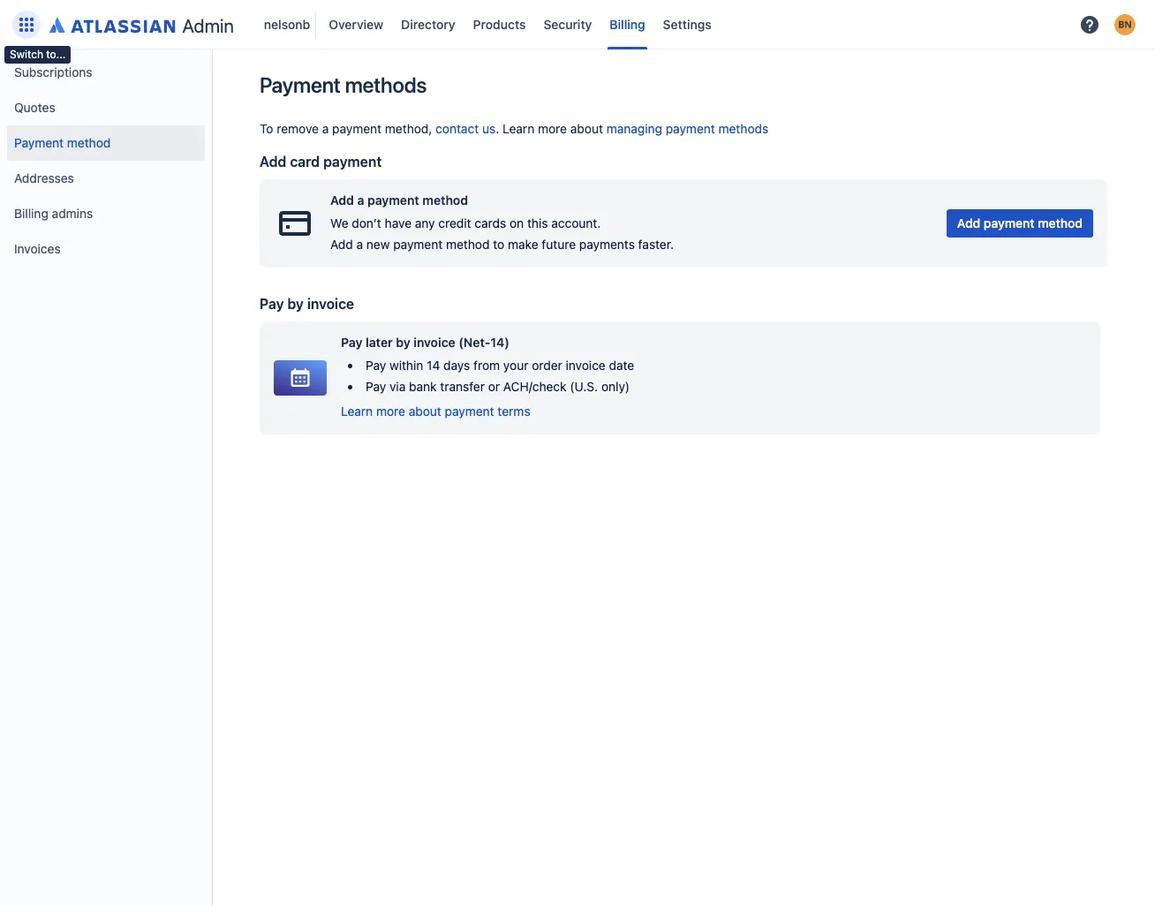 Task type: vqa. For each thing, say whether or not it's contained in the screenshot.
more
yes



Task type: describe. For each thing, give the bounding box(es) containing it.
products
[[473, 16, 526, 31]]

terms
[[498, 403, 531, 418]]

2 vertical spatial a
[[356, 237, 363, 252]]

pay down later
[[366, 358, 386, 373]]

admins
[[52, 206, 93, 221]]

directory
[[401, 16, 456, 31]]

payment for payment methods
[[260, 72, 341, 97]]

have
[[385, 215, 412, 230]]

contact us link
[[436, 121, 496, 136]]

0 vertical spatial a
[[322, 121, 329, 136]]

to
[[260, 121, 273, 136]]

overview
[[329, 16, 384, 31]]

only)
[[602, 379, 630, 394]]

directory link
[[396, 10, 461, 38]]

billing for billing admins
[[14, 206, 48, 221]]

credit
[[439, 215, 471, 230]]

to remove a payment method, contact us . learn more about managing payment methods
[[260, 121, 769, 136]]

card
[[290, 154, 320, 170]]

add card payment
[[260, 154, 382, 170]]

(net-
[[459, 335, 491, 350]]

method inside add payment method "button"
[[1038, 215, 1083, 230]]

settings link
[[658, 10, 717, 38]]

bank
[[409, 379, 437, 394]]

your
[[503, 358, 529, 373]]

within
[[390, 358, 423, 373]]

)
[[505, 335, 510, 350]]

security
[[544, 16, 592, 31]]

this
[[527, 215, 548, 230]]

add for add card payment
[[260, 154, 287, 170]]

invoices
[[14, 241, 61, 256]]

contact
[[436, 121, 479, 136]]

make
[[508, 237, 539, 252]]

any
[[415, 215, 435, 230]]

quotes
[[14, 100, 55, 115]]

faster.
[[638, 237, 674, 252]]

1 horizontal spatial more
[[538, 121, 567, 136]]

help image
[[1080, 14, 1101, 35]]

later
[[366, 335, 393, 350]]

managing
[[607, 121, 663, 136]]

0 vertical spatial by
[[287, 296, 304, 312]]

pay up terms payment icon
[[260, 296, 284, 312]]

days
[[444, 358, 470, 373]]

switch to... image
[[16, 14, 37, 35]]

payment method
[[14, 135, 111, 150]]

.
[[496, 121, 499, 136]]

by inside pay later by invoice (net- 14 ) pay within 14 days from your order invoice date pay via bank transfer or ach/check (u.s. only)
[[396, 335, 411, 350]]

switch
[[10, 48, 43, 61]]

more inside learn more about payment terms link
[[376, 403, 405, 418]]

from
[[474, 358, 500, 373]]

nelsonb
[[264, 16, 310, 31]]

(u.s.
[[570, 379, 598, 394]]

admin banner
[[0, 0, 1156, 49]]

pay later by invoice (net- 14 ) pay within 14 days from your order invoice date pay via bank transfer or ach/check (u.s. only)
[[341, 335, 635, 394]]

overview link
[[324, 10, 389, 38]]

nelsonb button
[[259, 10, 317, 38]]

payment method link
[[7, 125, 205, 161]]

managing payment methods link
[[607, 121, 769, 136]]

invoices link
[[7, 231, 205, 267]]

future
[[542, 237, 576, 252]]

cards
[[475, 215, 506, 230]]

1 vertical spatial learn
[[341, 403, 373, 418]]

transfer
[[440, 379, 485, 394]]



Task type: locate. For each thing, give the bounding box(es) containing it.
1 horizontal spatial methods
[[719, 121, 769, 136]]

account.
[[551, 215, 601, 230]]

to...
[[46, 48, 66, 61]]

0 horizontal spatial more
[[376, 403, 405, 418]]

0 horizontal spatial invoice
[[307, 296, 354, 312]]

more right the .
[[538, 121, 567, 136]]

method inside payment method link
[[67, 135, 111, 150]]

by up terms payment icon
[[287, 296, 304, 312]]

payment
[[260, 72, 341, 97], [14, 135, 64, 150]]

0 vertical spatial more
[[538, 121, 567, 136]]

1 horizontal spatial 14
[[491, 335, 505, 350]]

by up within
[[396, 335, 411, 350]]

methods
[[345, 72, 427, 97], [719, 121, 769, 136]]

learn right the .
[[503, 121, 535, 136]]

payment up remove at top left
[[260, 72, 341, 97]]

your profile and settings image
[[1115, 14, 1136, 35]]

1 vertical spatial by
[[396, 335, 411, 350]]

0 vertical spatial about
[[571, 121, 603, 136]]

admin link
[[42, 10, 241, 38]]

payment methods
[[260, 72, 427, 97]]

0 horizontal spatial learn
[[341, 403, 373, 418]]

billing
[[610, 16, 645, 31], [14, 206, 48, 221]]

invoice up (u.s.
[[566, 358, 606, 373]]

method,
[[385, 121, 432, 136]]

switch to... tooltip
[[4, 46, 71, 63]]

about down bank
[[409, 403, 442, 418]]

don't
[[352, 215, 382, 230]]

pay
[[260, 296, 284, 312], [341, 335, 363, 350], [366, 358, 386, 373], [366, 379, 386, 394]]

0 vertical spatial 14
[[491, 335, 505, 350]]

date
[[609, 358, 635, 373]]

add
[[260, 154, 287, 170], [330, 192, 354, 207], [957, 215, 981, 230], [330, 237, 353, 252]]

invoice
[[307, 296, 354, 312], [414, 335, 456, 350], [566, 358, 606, 373]]

group
[[7, 49, 205, 272]]

settings
[[663, 16, 712, 31]]

0 vertical spatial learn
[[503, 121, 535, 136]]

us
[[482, 121, 496, 136]]

more down via
[[376, 403, 405, 418]]

a
[[322, 121, 329, 136], [357, 192, 364, 207], [356, 237, 363, 252]]

payment for payment method
[[14, 135, 64, 150]]

0 vertical spatial payment
[[260, 72, 341, 97]]

new
[[367, 237, 390, 252]]

to
[[493, 237, 505, 252]]

invoice up terms payment icon
[[307, 296, 354, 312]]

invoice up days
[[414, 335, 456, 350]]

add payment method
[[957, 215, 1083, 230]]

on
[[510, 215, 524, 230]]

0 vertical spatial invoice
[[307, 296, 354, 312]]

14 up the from in the left of the page
[[491, 335, 505, 350]]

billing inside admin banner
[[610, 16, 645, 31]]

billing inside group
[[14, 206, 48, 221]]

payment
[[332, 121, 382, 136], [666, 121, 715, 136], [323, 154, 382, 170], [368, 192, 419, 207], [984, 215, 1035, 230], [393, 237, 443, 252], [445, 403, 494, 418]]

learn down later
[[341, 403, 373, 418]]

payments
[[579, 237, 635, 252]]

about
[[571, 121, 603, 136], [409, 403, 442, 418]]

more
[[538, 121, 567, 136], [376, 403, 405, 418]]

a left new
[[356, 237, 363, 252]]

add payment method button
[[947, 209, 1094, 238]]

by
[[287, 296, 304, 312], [396, 335, 411, 350]]

add for add payment method
[[957, 215, 981, 230]]

about left managing
[[571, 121, 603, 136]]

remove
[[277, 121, 319, 136]]

method
[[67, 135, 111, 150], [423, 192, 468, 207], [1038, 215, 1083, 230], [446, 237, 490, 252]]

billing up invoices
[[14, 206, 48, 221]]

1 vertical spatial more
[[376, 403, 405, 418]]

1 vertical spatial invoice
[[414, 335, 456, 350]]

1 horizontal spatial invoice
[[414, 335, 456, 350]]

learn
[[503, 121, 535, 136], [341, 403, 373, 418]]

atlassian image
[[49, 14, 175, 35], [49, 14, 175, 35]]

0 horizontal spatial about
[[409, 403, 442, 418]]

subscriptions
[[14, 64, 92, 80]]

0 horizontal spatial payment
[[14, 135, 64, 150]]

billing for billing
[[610, 16, 645, 31]]

billing element
[[11, 0, 1074, 49]]

0 vertical spatial billing
[[610, 16, 645, 31]]

via
[[390, 379, 406, 394]]

pay left via
[[366, 379, 386, 394]]

0 horizontal spatial methods
[[345, 72, 427, 97]]

0 horizontal spatial billing
[[14, 206, 48, 221]]

learn more about payment terms link
[[341, 403, 635, 420]]

1 vertical spatial payment
[[14, 135, 64, 150]]

1 vertical spatial a
[[357, 192, 364, 207]]

1 horizontal spatial about
[[571, 121, 603, 136]]

1 horizontal spatial by
[[396, 335, 411, 350]]

add inside add payment method "button"
[[957, 215, 981, 230]]

1 vertical spatial 14
[[427, 358, 440, 373]]

14
[[491, 335, 505, 350], [427, 358, 440, 373]]

billing link
[[605, 10, 651, 38]]

14 left days
[[427, 358, 440, 373]]

0 horizontal spatial by
[[287, 296, 304, 312]]

2 horizontal spatial invoice
[[566, 358, 606, 373]]

1 horizontal spatial learn
[[503, 121, 535, 136]]

1 vertical spatial about
[[409, 403, 442, 418]]

terms payment icon image
[[274, 360, 327, 395]]

addresses link
[[7, 161, 205, 196]]

1 horizontal spatial billing
[[610, 16, 645, 31]]

billing admins
[[14, 206, 93, 221]]

pay by invoice
[[260, 296, 354, 312]]

a right remove at top left
[[322, 121, 329, 136]]

0 horizontal spatial 14
[[427, 358, 440, 373]]

add for add a payment method we don't have any credit cards on this account. add a new payment method to make future payments faster.
[[330, 192, 354, 207]]

security link
[[538, 10, 598, 38]]

group containing subscriptions
[[7, 49, 205, 272]]

payment down quotes
[[14, 135, 64, 150]]

switch to...
[[10, 48, 66, 61]]

credit card image
[[274, 202, 316, 245]]

quotes link
[[7, 90, 205, 125]]

admin
[[182, 15, 234, 36]]

ach/check
[[503, 379, 567, 394]]

payment inside "button"
[[984, 215, 1035, 230]]

we
[[330, 215, 349, 230]]

learn more about payment terms
[[341, 403, 531, 418]]

subscriptions link
[[7, 55, 205, 90]]

1 vertical spatial billing
[[14, 206, 48, 221]]

products link
[[468, 10, 531, 38]]

or
[[488, 379, 500, 394]]

addresses
[[14, 170, 74, 186]]

billing right security
[[610, 16, 645, 31]]

1 horizontal spatial payment
[[260, 72, 341, 97]]

add a payment method we don't have any credit cards on this account. add a new payment method to make future payments faster.
[[330, 192, 674, 252]]

1 vertical spatial methods
[[719, 121, 769, 136]]

0 vertical spatial methods
[[345, 72, 427, 97]]

billing admins link
[[7, 196, 205, 231]]

pay left later
[[341, 335, 363, 350]]

2 vertical spatial invoice
[[566, 358, 606, 373]]

order
[[532, 358, 563, 373]]

a up "don't"
[[357, 192, 364, 207]]



